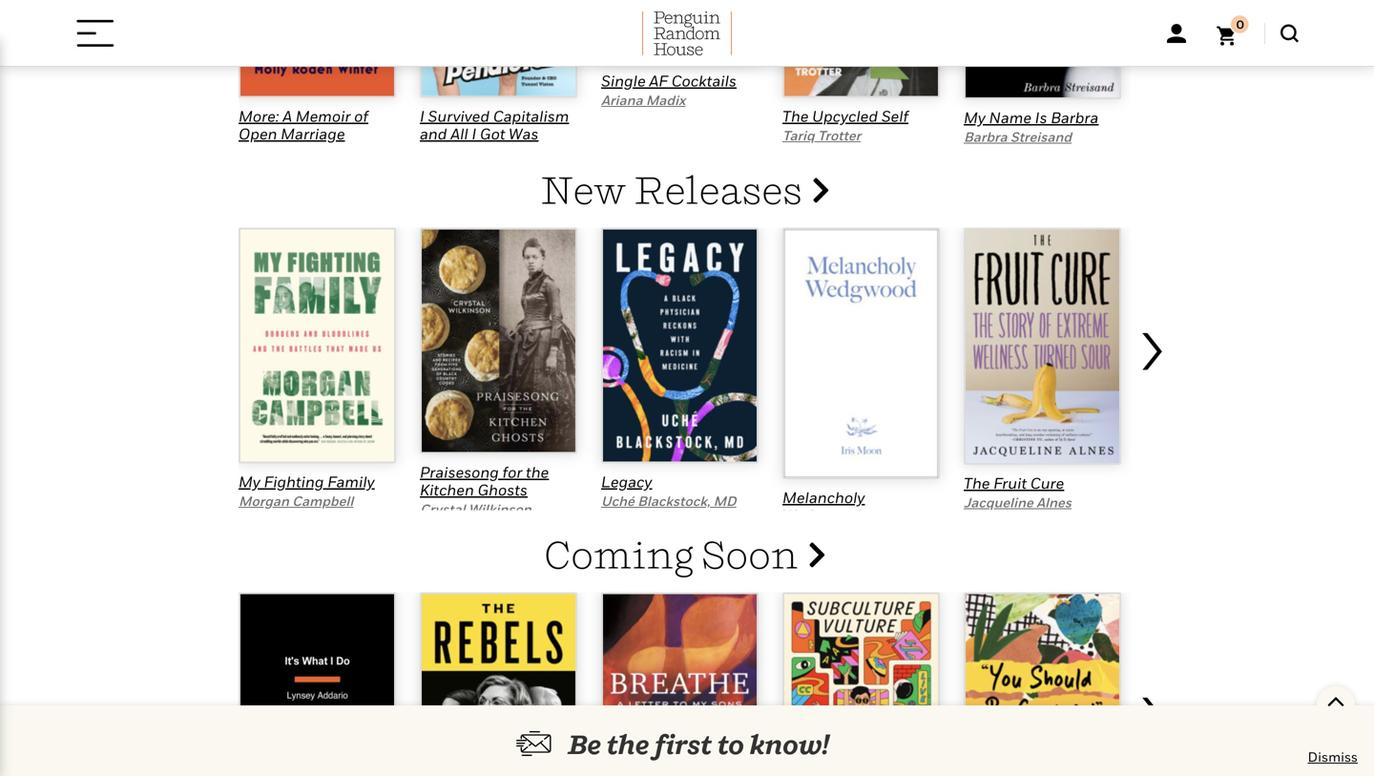 Task type: vqa. For each thing, say whether or not it's contained in the screenshot.
More: A Memoir Of Open Marriage "Link"
yes



Task type: locate. For each thing, give the bounding box(es) containing it.
melancholy wedgwood image
[[783, 228, 940, 479]]

0 horizontal spatial the
[[526, 463, 549, 481]]

penguin random house image
[[643, 12, 732, 55]]

the for the fruit cure
[[964, 474, 990, 492]]

open
[[239, 125, 277, 143]]

expand/collapse sign up banner image
[[1327, 686, 1346, 715]]

i right all
[[472, 125, 477, 143]]

the rebels image
[[420, 592, 578, 776]]

my for my name is barbra
[[964, 108, 986, 126]]

the right be
[[607, 728, 650, 760]]

cure
[[1031, 474, 1065, 492]]

2 › link from the top
[[1136, 651, 1174, 776]]

a
[[283, 107, 292, 125]]

the inside the fruit cure jacqueline alnes
[[964, 474, 990, 492]]

1 horizontal spatial the
[[964, 474, 990, 492]]

the inside the upcycled self tariq trotter
[[783, 107, 809, 125]]

my name is barbra link
[[964, 108, 1099, 126]]

survived
[[428, 107, 490, 125]]

the fruit cure image
[[964, 228, 1122, 465]]

streisand
[[1011, 129, 1072, 144]]

0 vertical spatial the
[[526, 463, 549, 481]]

1 › from the top
[[1136, 295, 1167, 387]]

uché blackstock, md link
[[601, 493, 737, 509]]

0 vertical spatial my
[[964, 108, 986, 126]]

› for new releases
[[1136, 295, 1167, 387]]

jacqueline alnes link
[[964, 494, 1072, 510]]

name
[[990, 108, 1032, 126]]

marriage
[[281, 125, 345, 143]]

praisesong for the kitchen ghosts link
[[420, 463, 549, 499]]

2 › from the top
[[1136, 660, 1167, 752]]

0 horizontal spatial the
[[783, 107, 809, 125]]

my for my fighting family
[[239, 473, 261, 491]]

morgan
[[239, 493, 289, 509]]

the for the upcycled self
[[783, 107, 809, 125]]

i survived capitalism and all i got was this lousy t-shirt image
[[420, 0, 578, 98]]

the upcycled self link
[[783, 107, 909, 125]]

to
[[718, 728, 744, 760]]

my inside my name is barbra barbra streisand
[[964, 108, 986, 126]]

the right for
[[526, 463, 549, 481]]

i left survived
[[420, 107, 425, 125]]

campbell
[[292, 493, 354, 509]]

0 vertical spatial › link
[[1136, 287, 1174, 510]]

praisesong for the kitchen ghosts crystal wilkinson
[[420, 463, 549, 517]]

my left name
[[964, 108, 986, 126]]

new
[[541, 167, 627, 212]]

1 horizontal spatial i
[[472, 125, 477, 143]]

fruit
[[994, 474, 1027, 492]]

madix
[[646, 92, 686, 108]]

single af cocktails image
[[601, 0, 759, 62]]

my inside my fighting family morgan campbell
[[239, 473, 261, 491]]

my name is barbra image
[[964, 0, 1122, 99]]

1 vertical spatial barbra
[[964, 129, 1008, 144]]

coming
[[544, 531, 694, 577]]

more: a memoir of open marriage molly roden winter
[[239, 107, 368, 161]]

0 horizontal spatial i
[[420, 107, 425, 125]]

jacqueline
[[964, 494, 1034, 510]]

capitalism
[[493, 107, 569, 125]]

›
[[1136, 295, 1167, 387], [1136, 660, 1167, 752]]

molly
[[239, 145, 274, 161]]

ariana madix link
[[601, 92, 686, 108]]

upcycled
[[813, 107, 878, 125]]

md
[[714, 493, 737, 509]]

0 vertical spatial ›
[[1136, 295, 1167, 387]]

1 vertical spatial ›
[[1136, 660, 1167, 752]]

› link for new releases
[[1136, 287, 1174, 510]]

uché
[[601, 493, 635, 509]]

1 vertical spatial my
[[239, 473, 261, 491]]

1 vertical spatial › link
[[1136, 651, 1174, 776]]

1 vertical spatial the
[[964, 474, 990, 492]]

› link for coming soon
[[1136, 651, 1174, 776]]

for
[[503, 463, 523, 481]]

it's what i do image
[[239, 592, 396, 755]]

soon
[[702, 531, 799, 577]]

the upcycled self tariq trotter
[[783, 107, 909, 143]]

legacy
[[601, 473, 652, 491]]

0 vertical spatial barbra
[[1051, 108, 1099, 126]]

1 › link from the top
[[1136, 287, 1174, 510]]

› link
[[1136, 287, 1174, 510], [1136, 651, 1174, 776]]

barbra down name
[[964, 129, 1008, 144]]

0 horizontal spatial my
[[239, 473, 261, 491]]

› for coming soon
[[1136, 660, 1167, 752]]

i
[[420, 107, 425, 125], [472, 125, 477, 143]]

single af cocktails ariana madix
[[601, 71, 737, 108]]

the up jacqueline
[[964, 474, 990, 492]]

my up morgan
[[239, 473, 261, 491]]

barbra
[[1051, 108, 1099, 126], [964, 129, 1008, 144]]

morgan campbell link
[[239, 493, 354, 509]]

the up tariq
[[783, 107, 809, 125]]

1 horizontal spatial my
[[964, 108, 986, 126]]

cocktails
[[672, 71, 737, 90]]

the
[[783, 107, 809, 125], [964, 474, 990, 492]]

more: a memoir of open marriage link
[[239, 107, 368, 143]]

af
[[649, 71, 668, 90]]

my fighting family link
[[239, 473, 375, 491]]

ghosts
[[478, 481, 528, 499]]

i survived capitalism and all i got was this lousy t-shirt link
[[420, 107, 569, 160]]

1 vertical spatial the
[[607, 728, 650, 760]]

fighting
[[264, 473, 324, 491]]

shopping cart image
[[1217, 15, 1250, 46]]

barbra right is
[[1051, 108, 1099, 126]]

crystal wilkinson link
[[420, 501, 532, 517]]

legacy link
[[601, 473, 652, 491]]

roden
[[277, 145, 319, 161]]

the fruit cure link
[[964, 474, 1065, 492]]

1 horizontal spatial the
[[607, 728, 650, 760]]

1 horizontal spatial barbra
[[1051, 108, 1099, 126]]

my
[[964, 108, 986, 126], [239, 473, 261, 491]]

wedgwood
[[783, 506, 861, 524]]

0 vertical spatial the
[[783, 107, 809, 125]]

more:
[[239, 107, 279, 125]]

i survived capitalism and all i got was this lousy t-shirt
[[420, 107, 569, 160]]

the
[[526, 463, 549, 481], [607, 728, 650, 760]]



Task type: describe. For each thing, give the bounding box(es) containing it.
and
[[420, 125, 447, 143]]

legacy uché blackstock, md
[[601, 473, 737, 509]]

melancholy wedgwood
[[783, 489, 865, 524]]

melancholy wedgwood link
[[783, 489, 865, 524]]

lousy
[[453, 142, 496, 160]]

barbra streisand link
[[964, 129, 1072, 144]]

praisesong for the kitchen ghosts image
[[420, 228, 578, 454]]

trotter
[[818, 127, 861, 143]]

my fighting family morgan campbell
[[239, 473, 375, 509]]

is
[[1035, 108, 1048, 126]]

be the first to know!
[[568, 728, 829, 760]]

single af cocktails link
[[601, 71, 737, 90]]

first
[[655, 728, 712, 760]]

dismiss
[[1308, 749, 1358, 765]]

the upcycled self image
[[783, 0, 940, 98]]

tariq
[[783, 127, 815, 143]]

tariq trotter link
[[783, 127, 861, 143]]

of
[[354, 107, 368, 125]]

memoir
[[296, 107, 351, 125]]

"you should be grateful" image
[[964, 592, 1122, 776]]

sign in image
[[1168, 24, 1187, 43]]

the inside "praisesong for the kitchen ghosts crystal wilkinson"
[[526, 463, 549, 481]]

legacy image
[[601, 228, 759, 464]]

be
[[568, 728, 602, 760]]

crystal
[[420, 501, 465, 517]]

0 horizontal spatial barbra
[[964, 129, 1008, 144]]

the fruit cure jacqueline alnes
[[964, 474, 1072, 510]]

releases
[[634, 167, 803, 212]]

blackstock,
[[638, 493, 711, 509]]

dismiss link
[[1308, 747, 1358, 767]]

kitchen
[[420, 481, 474, 499]]

breathe image
[[601, 592, 759, 776]]

was
[[509, 125, 539, 143]]

know!
[[750, 728, 829, 760]]

more: a memoir of open marriage image
[[239, 0, 396, 98]]

new releases link
[[541, 167, 829, 212]]

single
[[601, 71, 646, 90]]

search image
[[1281, 24, 1299, 42]]

coming soon link
[[544, 531, 825, 577]]

shirt
[[515, 142, 549, 160]]

melancholy
[[783, 489, 865, 507]]

self
[[882, 107, 909, 125]]

family
[[328, 473, 375, 491]]

new releases
[[541, 167, 810, 212]]

coming soon
[[544, 531, 807, 577]]

praisesong
[[420, 463, 499, 481]]

wilkinson
[[469, 501, 532, 517]]

my name is barbra barbra streisand
[[964, 108, 1099, 144]]

this
[[420, 142, 450, 160]]

subculture vulture image
[[783, 592, 940, 776]]

all
[[451, 125, 468, 143]]

ariana
[[601, 92, 643, 108]]

winter
[[322, 145, 364, 161]]

t-
[[500, 142, 515, 160]]

got
[[480, 125, 505, 143]]

alnes
[[1037, 494, 1072, 510]]

my fighting family image
[[239, 228, 396, 464]]



